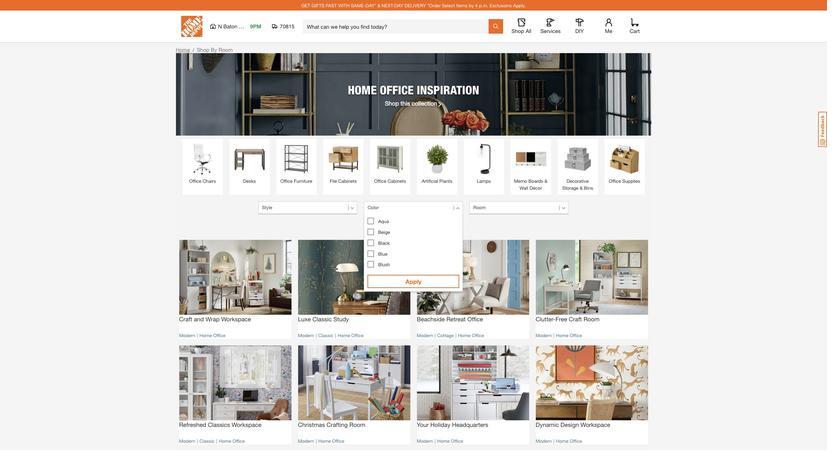 Task type: vqa. For each thing, say whether or not it's contained in the screenshot.
the 'to'
no



Task type: locate. For each thing, give the bounding box(es) containing it.
desks link
[[233, 142, 266, 185]]

craft left and
[[179, 316, 192, 323]]

0 horizontal spatial cabinets
[[338, 178, 357, 184]]

2 horizontal spatial shop
[[512, 28, 525, 34]]

file
[[330, 178, 337, 184]]

office left furniture in the left top of the page
[[281, 178, 293, 184]]

modern down dynamic
[[536, 439, 552, 444]]

1 horizontal spatial shop
[[385, 100, 399, 107]]

classic link
[[319, 333, 334, 339], [200, 439, 215, 444]]

lamps link
[[467, 142, 501, 185]]

room right free
[[584, 316, 600, 323]]

dynamic
[[536, 421, 559, 429]]

modern down refreshed
[[179, 439, 195, 444]]

this
[[401, 100, 410, 107]]

home office
[[389, 225, 415, 230]]

diy
[[576, 28, 584, 34]]

modern | classic | home office
[[298, 333, 364, 339], [179, 439, 245, 444]]

workspace for dynamic design workspace
[[581, 421, 611, 429]]

modern link
[[179, 333, 195, 339], [298, 333, 314, 339], [417, 333, 433, 339], [536, 333, 552, 339], [179, 439, 195, 444], [298, 439, 314, 444], [417, 439, 433, 444], [536, 439, 552, 444]]

2 craft from the left
[[569, 316, 582, 323]]

modern link down christmas
[[298, 439, 314, 444]]

modern | home office for and
[[179, 333, 226, 339]]

office right retreat
[[468, 316, 483, 323]]

workspace for refreshed classics workspace
[[232, 421, 262, 429]]

shop for shop this collection
[[385, 100, 399, 107]]

office supplies link
[[608, 142, 642, 185]]

0 horizontal spatial classic link
[[200, 439, 215, 444]]

modern | home office down free
[[536, 333, 582, 339]]

modern | home office for holiday
[[417, 439, 463, 444]]

shop inside button
[[512, 28, 525, 34]]

70815
[[280, 23, 295, 29]]

office down clutter-free craft room
[[570, 333, 582, 339]]

classic link for classic
[[319, 333, 334, 339]]

classic link down "luxe classic study"
[[319, 333, 334, 339]]

select
[[442, 2, 455, 8]]

get gifts fast with same-day* & next-day delivery *order select items by 4 p.m. exclusions apply.
[[301, 2, 526, 8]]

refreshed classics workspace
[[179, 421, 262, 429]]

inspiration
[[417, 83, 480, 97]]

beachside retreat office link
[[417, 315, 529, 329]]

& left bins
[[580, 185, 583, 191]]

| down refreshed
[[197, 439, 198, 444]]

shop
[[512, 28, 525, 34], [197, 47, 210, 53], [385, 100, 399, 107]]

modern link for luxe
[[298, 333, 314, 339]]

2 vertical spatial classic
[[200, 439, 215, 444]]

memo boards & wall décor image
[[514, 142, 548, 176]]

modern down christmas
[[298, 439, 314, 444]]

& inside memo boards & wall décor
[[545, 178, 548, 184]]

& for memo boards & wall décor
[[545, 178, 548, 184]]

0 horizontal spatial craft
[[179, 316, 192, 323]]

n
[[218, 23, 222, 29]]

1 horizontal spatial modern | classic | home office
[[298, 333, 364, 339]]

modern
[[179, 333, 195, 339], [298, 333, 314, 339], [417, 333, 433, 339], [536, 333, 552, 339], [179, 439, 195, 444], [298, 439, 314, 444], [417, 439, 433, 444], [536, 439, 552, 444]]

classic link down classics
[[200, 439, 215, 444]]

workspace
[[221, 316, 251, 323], [232, 421, 262, 429], [581, 421, 611, 429]]

| left cottage link
[[435, 333, 436, 339]]

diy button
[[569, 19, 591, 34]]

1 horizontal spatial classic link
[[319, 333, 334, 339]]

free
[[556, 316, 568, 323]]

workspace right design
[[581, 421, 611, 429]]

home office link down beachside retreat office link
[[458, 333, 484, 339]]

workspace right classics
[[232, 421, 262, 429]]

office down office cabinets image
[[374, 178, 387, 184]]

cabinets down office cabinets image
[[388, 178, 406, 184]]

shop left all
[[512, 28, 525, 34]]

beachside retreat office
[[417, 316, 483, 323]]

craft right free
[[569, 316, 582, 323]]

luxe classic study
[[298, 316, 349, 323]]

craft inside "link"
[[569, 316, 582, 323]]

home office link down design
[[557, 439, 582, 444]]

1 vertical spatial modern | classic | home office
[[179, 439, 245, 444]]

stretchy image image for refreshed classics workspace
[[179, 346, 292, 421]]

home office link down wrap
[[200, 333, 226, 339]]

modern | home office for crafting
[[298, 439, 345, 444]]

and
[[194, 316, 204, 323]]

& right 'boards'
[[545, 178, 548, 184]]

gifts
[[312, 2, 325, 8]]

stretchy image image for christmas crafting room
[[298, 346, 411, 421]]

modern | home office down design
[[536, 439, 582, 444]]

style button
[[259, 202, 358, 215]]

| down "luxe classic study"
[[316, 333, 317, 339]]

file cabinets
[[330, 178, 357, 184]]

office inside button
[[403, 225, 415, 230]]

file cabinets link
[[327, 142, 360, 185]]

0 horizontal spatial modern | classic | home office
[[179, 439, 245, 444]]

stretchy image image
[[179, 240, 292, 315], [298, 240, 411, 315], [417, 240, 529, 315], [536, 240, 648, 315], [179, 346, 292, 421], [298, 346, 411, 421], [417, 346, 529, 421], [536, 346, 648, 421]]

classic down "luxe classic study"
[[319, 333, 334, 339]]

1 horizontal spatial craft
[[569, 316, 582, 323]]

office down crafting
[[332, 439, 345, 444]]

chairs
[[203, 178, 216, 184]]

1 craft from the left
[[179, 316, 192, 323]]

clutter-free craft room
[[536, 316, 600, 323]]

craft
[[179, 316, 192, 323], [569, 316, 582, 323]]

modern down your
[[417, 439, 433, 444]]

decorative storage & bins link
[[561, 142, 595, 192]]

modern | cottage | home office
[[417, 333, 484, 339]]

cabinets for file cabinets
[[338, 178, 357, 184]]

storage
[[563, 185, 579, 191]]

p.m.
[[479, 2, 489, 8]]

0 vertical spatial classic
[[313, 316, 332, 323]]

modern link down your
[[417, 439, 433, 444]]

refreshed classics workspace link
[[179, 421, 292, 435]]

room button
[[470, 202, 569, 215]]

blue
[[378, 251, 388, 257]]

0 vertical spatial classic link
[[319, 333, 334, 339]]

1 cabinets from the left
[[338, 178, 357, 184]]

& right day*
[[378, 2, 381, 8]]

4
[[476, 2, 478, 8]]

modern link down the clutter-
[[536, 333, 552, 339]]

room right crafting
[[350, 421, 366, 429]]

stretchy image image for luxe classic study
[[298, 240, 411, 315]]

home
[[176, 47, 190, 53], [348, 83, 377, 97], [389, 225, 402, 230], [200, 333, 212, 339], [338, 333, 350, 339], [458, 333, 471, 339], [557, 333, 569, 339], [219, 439, 231, 444], [319, 439, 331, 444], [438, 439, 450, 444], [557, 439, 569, 444]]

home office button
[[383, 223, 428, 232]]

shop this collection link
[[385, 99, 443, 108]]

cottage link
[[438, 333, 454, 339]]

| down the clutter-
[[554, 333, 555, 339]]

office up this
[[380, 83, 414, 97]]

modern link down luxe
[[298, 333, 314, 339]]

room inside 'link'
[[350, 421, 366, 429]]

| down christmas
[[316, 439, 317, 444]]

crafting
[[327, 421, 348, 429]]

cabinets
[[338, 178, 357, 184], [388, 178, 406, 184]]

modern | home office down holiday
[[417, 439, 463, 444]]

classic for workspace
[[200, 439, 215, 444]]

dynamic design workspace link
[[536, 421, 648, 435]]

1 vertical spatial classic link
[[200, 439, 215, 444]]

me
[[605, 28, 613, 34]]

modern | classic | home office down classics
[[179, 439, 245, 444]]

2 vertical spatial &
[[580, 185, 583, 191]]

baton
[[224, 23, 238, 29]]

non lazy image image
[[176, 53, 652, 136]]

modern | classic | home office down "luxe classic study"
[[298, 333, 364, 339]]

shop left this
[[385, 100, 399, 107]]

| down dynamic
[[554, 439, 555, 444]]

0 vertical spatial modern | classic | home office
[[298, 333, 364, 339]]

home office inspiration
[[348, 83, 480, 97]]

1 vertical spatial classic
[[319, 333, 334, 339]]

home office link down luxe classic study link at the left of the page
[[338, 333, 364, 339]]

room down lamps
[[474, 205, 486, 210]]

modern link down dynamic
[[536, 439, 552, 444]]

modern | home office for free
[[536, 333, 582, 339]]

| down and
[[197, 333, 198, 339]]

0 horizontal spatial &
[[378, 2, 381, 8]]

stretchy image image for beachside retreat office
[[417, 240, 529, 315]]

home link
[[176, 47, 190, 53]]

9pm
[[250, 23, 262, 29]]

modern link down beachside
[[417, 333, 433, 339]]

decorative storage & bins
[[563, 178, 593, 191]]

classic right luxe
[[313, 316, 332, 323]]

0 vertical spatial shop
[[512, 28, 525, 34]]

cottage
[[438, 333, 454, 339]]

| right cottage
[[456, 333, 457, 339]]

classic down classics
[[200, 439, 215, 444]]

|
[[197, 333, 198, 339], [316, 333, 317, 339], [335, 333, 336, 339], [435, 333, 436, 339], [456, 333, 457, 339], [554, 333, 555, 339], [197, 439, 198, 444], [216, 439, 217, 444], [316, 439, 317, 444], [435, 439, 436, 444], [554, 439, 555, 444]]

modern | home office down and
[[179, 333, 226, 339]]

1 vertical spatial &
[[545, 178, 548, 184]]

shop right /
[[197, 47, 210, 53]]

1 vertical spatial shop
[[197, 47, 210, 53]]

&
[[378, 2, 381, 8], [545, 178, 548, 184], [580, 185, 583, 191]]

modern | home office down christmas
[[298, 439, 345, 444]]

2 cabinets from the left
[[388, 178, 406, 184]]

christmas crafting room
[[298, 421, 366, 429]]

office right beige at the bottom left of the page
[[403, 225, 415, 230]]

me button
[[599, 19, 620, 34]]

modern link down refreshed
[[179, 439, 195, 444]]

office furniture link
[[280, 142, 313, 185]]

modern down luxe
[[298, 333, 314, 339]]

apply
[[406, 278, 422, 285]]

artificial
[[422, 178, 438, 184]]

modern | classic | home office for classic
[[298, 333, 364, 339]]

2 horizontal spatial &
[[580, 185, 583, 191]]

1 horizontal spatial cabinets
[[388, 178, 406, 184]]

the home depot logo image
[[181, 16, 202, 37]]

wrap
[[206, 316, 220, 323]]

modern down beachside
[[417, 333, 433, 339]]

& inside "decorative storage & bins"
[[580, 185, 583, 191]]

cabinets right file
[[338, 178, 357, 184]]

1 horizontal spatial &
[[545, 178, 548, 184]]

modern link for dynamic
[[536, 439, 552, 444]]

2 vertical spatial shop
[[385, 100, 399, 107]]

modern down the clutter-
[[536, 333, 552, 339]]

beachside
[[417, 316, 445, 323]]

your
[[417, 421, 429, 429]]

modern link for your
[[417, 439, 433, 444]]

modern link down and
[[179, 333, 195, 339]]



Task type: describe. For each thing, give the bounding box(es) containing it.
items
[[457, 2, 468, 8]]

| down holiday
[[435, 439, 436, 444]]

christmas crafting room link
[[298, 421, 411, 435]]

refreshed
[[179, 421, 206, 429]]

room inside "link"
[[584, 316, 600, 323]]

office down your holiday headquarters
[[451, 439, 463, 444]]

modern | home office for design
[[536, 439, 582, 444]]

desks image
[[233, 142, 266, 176]]

study
[[334, 316, 349, 323]]

home office link down clutter-free craft room
[[557, 333, 582, 339]]

decorative storage & bins image
[[561, 142, 595, 176]]

lamps image
[[467, 142, 501, 176]]

clutter-
[[536, 316, 556, 323]]

office down luxe classic study link at the left of the page
[[352, 333, 364, 339]]

your holiday headquarters link
[[417, 421, 529, 435]]

style
[[262, 205, 272, 210]]

get
[[301, 2, 310, 8]]

office cabinets link
[[374, 142, 407, 185]]

| down classics
[[216, 439, 217, 444]]

design
[[561, 421, 579, 429]]

collection
[[412, 100, 438, 107]]

stretchy image image for craft and wrap workspace
[[179, 240, 292, 315]]

beige
[[378, 230, 390, 235]]

cart
[[630, 28, 640, 34]]

home office link down the christmas crafting room at the bottom of the page
[[319, 439, 345, 444]]

file cabinets image
[[327, 142, 360, 176]]

bins
[[584, 185, 593, 191]]

modern down and
[[179, 333, 195, 339]]

workspace right wrap
[[221, 316, 251, 323]]

classic inside luxe classic study link
[[313, 316, 332, 323]]

retreat
[[447, 316, 466, 323]]

clutter-free craft room link
[[536, 315, 648, 329]]

office furniture image
[[280, 142, 313, 176]]

exclusions
[[490, 2, 512, 8]]

feedback link image
[[819, 112, 828, 147]]

*order
[[428, 2, 441, 8]]

/
[[193, 47, 194, 53]]

color
[[368, 205, 379, 210]]

fast
[[326, 2, 337, 8]]

office supplies image
[[608, 142, 642, 176]]

blush
[[378, 262, 390, 268]]

artificial plants
[[422, 178, 453, 184]]

& for decorative storage & bins
[[580, 185, 583, 191]]

all
[[526, 28, 532, 34]]

stretchy image image for your holiday headquarters
[[417, 346, 529, 421]]

modern link for refreshed
[[179, 439, 195, 444]]

lamps
[[477, 178, 491, 184]]

by
[[469, 2, 474, 8]]

modern link for clutter-
[[536, 333, 552, 339]]

office left supplies
[[609, 178, 621, 184]]

artificial plants image
[[420, 142, 454, 176]]

0 vertical spatial &
[[378, 2, 381, 8]]

home office link down your holiday headquarters
[[438, 439, 463, 444]]

classic for study
[[319, 333, 334, 339]]

desks
[[243, 178, 256, 184]]

aqua
[[378, 219, 389, 224]]

0 horizontal spatial shop
[[197, 47, 210, 53]]

What can we help you find today? search field
[[307, 19, 488, 33]]

office chairs
[[189, 178, 216, 184]]

decorative
[[567, 178, 589, 184]]

stretchy image image for dynamic design workspace
[[536, 346, 648, 421]]

headquarters
[[452, 421, 489, 429]]

memo
[[514, 178, 528, 184]]

day*
[[366, 2, 376, 8]]

craft and wrap workspace
[[179, 316, 251, 323]]

shop all button
[[511, 19, 532, 34]]

rouge
[[239, 23, 255, 29]]

cart link
[[628, 19, 642, 34]]

| down study
[[335, 333, 336, 339]]

apply.
[[513, 2, 526, 8]]

modern | classic | home office for classics
[[179, 439, 245, 444]]

office cabinets
[[374, 178, 406, 184]]

office supplies
[[609, 178, 641, 184]]

wall
[[520, 185, 529, 191]]

furniture
[[294, 178, 312, 184]]

modern link for craft
[[179, 333, 195, 339]]

office down dynamic design workspace
[[570, 439, 582, 444]]

office down craft and wrap workspace
[[213, 333, 226, 339]]

modern link for christmas
[[298, 439, 314, 444]]

n baton rouge
[[218, 23, 255, 29]]

delivery
[[405, 2, 426, 8]]

supplies
[[623, 178, 641, 184]]

next-
[[382, 2, 395, 8]]

office chairs link
[[186, 142, 220, 185]]

room right by on the left
[[219, 47, 233, 53]]

room inside button
[[474, 205, 486, 210]]

by
[[211, 47, 217, 53]]

holiday
[[431, 421, 451, 429]]

black
[[378, 240, 390, 246]]

cabinets for office cabinets
[[388, 178, 406, 184]]

office chairs image
[[186, 142, 220, 176]]

home / shop by room
[[176, 47, 233, 53]]

luxe
[[298, 316, 311, 323]]

with
[[338, 2, 350, 8]]

artificial plants link
[[420, 142, 454, 185]]

memo boards & wall décor link
[[514, 142, 548, 192]]

office furniture
[[281, 178, 312, 184]]

classic link for classics
[[200, 439, 215, 444]]

luxe classic study link
[[298, 315, 411, 329]]

office cabinets image
[[374, 142, 407, 176]]

modern link for beachside
[[417, 333, 433, 339]]

services
[[541, 28, 561, 34]]

your holiday headquarters
[[417, 421, 489, 429]]

décor
[[530, 185, 542, 191]]

office down beachside retreat office link
[[472, 333, 484, 339]]

stretchy image image for clutter-free craft room
[[536, 240, 648, 315]]

shop this collection
[[385, 100, 438, 107]]

plants
[[440, 178, 453, 184]]

office left chairs
[[189, 178, 202, 184]]

home inside home office button
[[389, 225, 402, 230]]

70815 button
[[272, 23, 295, 30]]

shop for shop all
[[512, 28, 525, 34]]

dynamic design workspace
[[536, 421, 611, 429]]

office down refreshed classics workspace link
[[233, 439, 245, 444]]

apply button
[[368, 275, 460, 288]]

home office link down refreshed classics workspace link
[[219, 439, 245, 444]]



